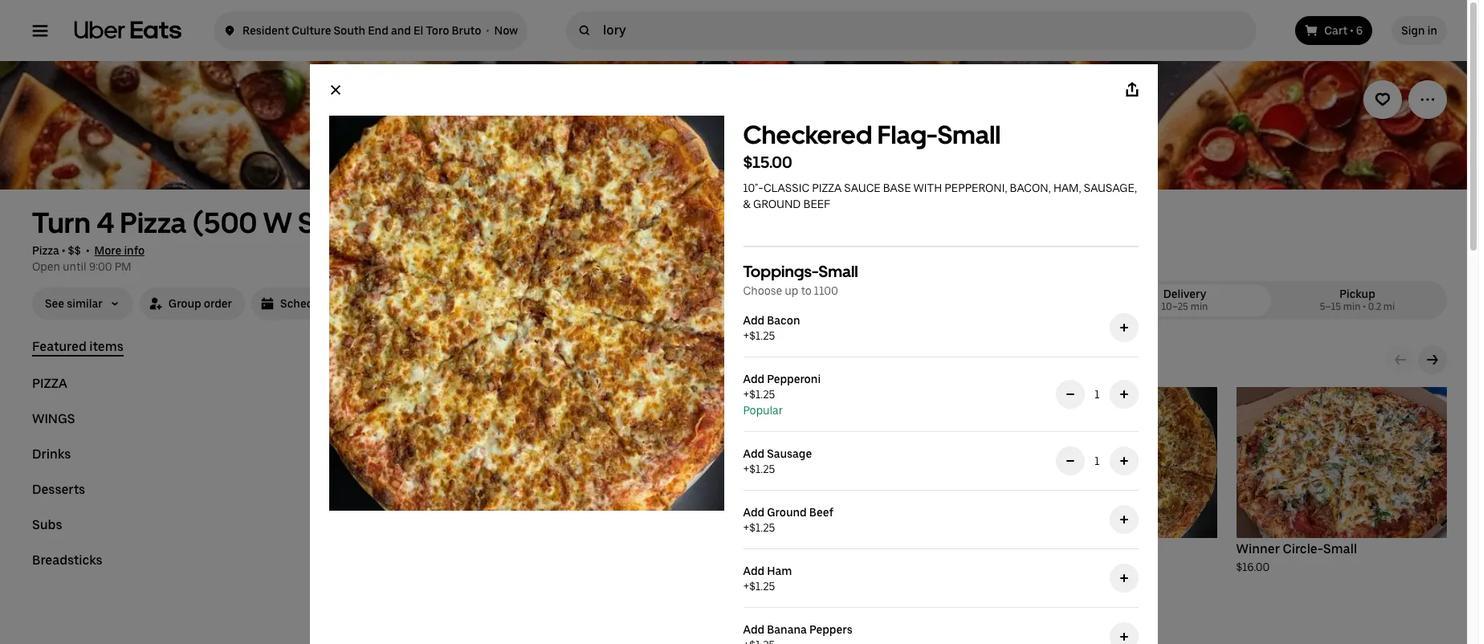 Task type: describe. For each thing, give the bounding box(es) containing it.
pizza inside 'navigation'
[[32, 376, 67, 391]]

main navigation menu image
[[32, 22, 48, 39]]

add sausage + $1.25
[[743, 447, 812, 475]]

delivery
[[1163, 287, 1206, 300]]

bacon,
[[1010, 181, 1051, 194]]

sausage
[[767, 447, 812, 460]]

$15.00
[[743, 153, 792, 172]]

group order
[[168, 297, 232, 310]]

small for checkered flag-small
[[1106, 541, 1139, 557]]

summit
[[298, 206, 400, 240]]

+ inside add ground beef + $1.25
[[743, 521, 749, 534]]

banana
[[767, 623, 807, 636]]

pizza inside pizza • $$ • more info open until 9:00 pm
[[32, 244, 59, 257]]

sign in link
[[1392, 16, 1447, 45]]

$1.25 for pepperoni
[[749, 388, 775, 401]]

sauce
[[844, 181, 881, 194]]

toro
[[426, 24, 449, 37]]

with
[[914, 181, 942, 194]]

base
[[883, 181, 911, 194]]

checkered for checkered flag-small $15.00
[[743, 120, 872, 150]]

heart outline link
[[1364, 80, 1402, 119]]

delivery 10–25 min
[[1162, 287, 1208, 312]]

resident
[[243, 24, 289, 37]]

10"-
[[743, 181, 764, 194]]

add banana peppers
[[743, 623, 853, 636]]

pizza button
[[32, 376, 67, 392]]

add for add ground beef + $1.25
[[743, 506, 765, 519]]

10"-classic pizza sauce base with pepperoni, bacon, ham, sausage, & ground beef
[[743, 181, 1137, 210]]

checkered flag-small
[[1006, 541, 1139, 557]]

$1.25 for sausage
[[749, 463, 775, 475]]

9:00
[[89, 260, 112, 273]]

pickup
[[1340, 287, 1376, 300]]

+ for add sausage + $1.25
[[743, 463, 749, 475]]

10–25
[[1162, 301, 1189, 312]]

desserts
[[32, 482, 85, 497]]

$1.25 inside add ground beef + $1.25
[[749, 521, 775, 534]]

beef
[[803, 198, 831, 210]]

see
[[45, 297, 64, 310]]

most for #1
[[339, 398, 362, 409]]

mi
[[1384, 301, 1395, 312]]

south
[[334, 24, 365, 37]]

add ground beef + $1.25
[[743, 506, 834, 534]]

race city-large $20.00
[[776, 541, 873, 573]]

0.2
[[1368, 301, 1381, 312]]

min for pickup
[[1343, 301, 1361, 312]]

w
[[263, 206, 292, 240]]

small for winner circle-small $16.00
[[1323, 541, 1357, 557]]

1 horizontal spatial featured items
[[316, 349, 449, 373]]

add to favorites image
[[1375, 92, 1391, 108]]

open
[[32, 260, 60, 273]]

add for add ham + $1.25
[[743, 565, 765, 577]]

1 horizontal spatial items
[[400, 349, 449, 373]]

end
[[368, 24, 389, 37]]

ham,
[[1054, 181, 1081, 194]]

• left the $$
[[62, 244, 65, 257]]

sign in
[[1402, 24, 1437, 37]]

pizza • $$ • more info open until 9:00 pm
[[32, 244, 145, 273]]

pm
[[115, 260, 131, 273]]

4
[[96, 206, 114, 240]]

view more options image
[[1420, 92, 1436, 108]]

classic
[[764, 181, 810, 194]]

+ for add bacon + $1.25
[[743, 329, 749, 342]]

city-
[[809, 541, 839, 557]]

add for add bacon + $1.25
[[743, 314, 765, 327]]

wings
[[32, 411, 75, 426]]

el
[[414, 24, 423, 37]]

most for #2
[[570, 398, 593, 409]]

choose
[[743, 284, 782, 297]]

breadsticks
[[32, 552, 103, 568]]

and
[[391, 24, 411, 37]]

pepperoni
[[767, 373, 821, 385]]

add for add pepperoni + $1.25 popular
[[743, 373, 765, 385]]

#1 most liked
[[326, 398, 386, 409]]

drinks
[[32, 446, 71, 462]]

[object object] radio containing pickup
[[1274, 284, 1441, 316]]

uber eats home image
[[74, 21, 181, 40]]

cart • 6
[[1324, 24, 1363, 37]]

6
[[1356, 24, 1363, 37]]

items inside button
[[89, 339, 124, 354]]

min for delivery
[[1191, 301, 1208, 312]]

• right the $$
[[86, 244, 89, 257]]

schedule
[[280, 297, 330, 310]]

x button
[[316, 71, 355, 109]]

subs button
[[32, 517, 62, 533]]

pickup 5–15 min • 0.2 mi
[[1320, 287, 1395, 312]]

order
[[204, 297, 232, 310]]

share ios button
[[1113, 71, 1151, 109]]

add ham + $1.25
[[743, 565, 792, 593]]

+ for add ham + $1.25
[[743, 580, 749, 593]]

pepperoni,
[[945, 181, 1007, 194]]

ground
[[767, 506, 807, 519]]

see similar
[[45, 297, 103, 310]]

share ios image
[[1124, 82, 1140, 98]]

#2
[[556, 398, 568, 409]]

1 horizontal spatial pizza
[[120, 206, 187, 240]]

+ for add pepperoni + $1.25 popular
[[743, 388, 749, 401]]

5–15
[[1320, 301, 1341, 312]]

group
[[168, 297, 201, 310]]

checkered for checkered flag-small
[[1006, 541, 1071, 557]]

add for add sausage + $1.25
[[743, 447, 765, 460]]

beef
[[809, 506, 834, 519]]

previous image
[[1394, 353, 1407, 366]]



Task type: vqa. For each thing, say whether or not it's contained in the screenshot.
10"-Classic Pizza Sauce Base With Pepperoni, Bacon, Ham, Sausage, & Ground Beef
yes



Task type: locate. For each thing, give the bounding box(es) containing it.
0 vertical spatial flag-
[[878, 120, 938, 150]]

[object Object] radio
[[1102, 284, 1268, 316], [1274, 284, 1441, 316]]

ave)
[[406, 206, 467, 240]]

add left banana
[[743, 623, 765, 636]]

min down the delivery
[[1191, 301, 1208, 312]]

turn 4 pizza (500 w summit ave)
[[32, 206, 467, 240]]

group order link
[[140, 287, 245, 320]]

now
[[494, 24, 518, 37]]

$1.25 for ham
[[749, 580, 775, 593]]

• left 6
[[1350, 24, 1354, 37]]

chevron down small image
[[109, 298, 120, 309]]

pizza
[[812, 181, 842, 194], [32, 376, 67, 391]]

min down 'pickup' at the top
[[1343, 301, 1361, 312]]

cart
[[1324, 24, 1348, 37]]

0 horizontal spatial most
[[339, 398, 362, 409]]

3 + from the top
[[743, 463, 749, 475]]

0 horizontal spatial pizza
[[32, 376, 67, 391]]

most right #1
[[339, 398, 362, 409]]

add for add banana peppers
[[743, 623, 765, 636]]

pizza
[[120, 206, 187, 240], [32, 244, 59, 257]]

6 add from the top
[[743, 623, 765, 636]]

$$
[[68, 244, 81, 257]]

4 add from the top
[[743, 506, 765, 519]]

• inside pickup 5–15 min • 0.2 mi
[[1363, 301, 1366, 312]]

0 horizontal spatial pizza
[[32, 244, 59, 257]]

culture
[[292, 24, 331, 37]]

checkered
[[743, 120, 872, 150], [1006, 541, 1071, 557]]

• left 0.2
[[1363, 301, 1366, 312]]

pizza up info
[[120, 206, 187, 240]]

2 [object object] radio from the left
[[1274, 284, 1441, 316]]

2 + from the top
[[743, 388, 749, 401]]

0 horizontal spatial featured
[[32, 339, 87, 354]]

toppings-
[[743, 262, 819, 281]]

1 vertical spatial pizza
[[32, 244, 59, 257]]

$1.25 inside add pepperoni + $1.25 popular
[[749, 388, 775, 401]]

race
[[776, 541, 806, 557]]

ground
[[753, 198, 801, 210]]

up
[[785, 284, 798, 297]]

featured items down see similar
[[32, 339, 124, 354]]

$1.25 down bacon
[[749, 329, 775, 342]]

1 most from the left
[[339, 398, 362, 409]]

resident culture south end and el toro bruto • now
[[243, 24, 518, 37]]

featured
[[32, 339, 87, 354], [316, 349, 396, 373]]

sign
[[1402, 24, 1425, 37]]

checkered flag-small $15.00
[[743, 120, 1001, 172]]

1 add from the top
[[743, 314, 765, 327]]

1 min from the left
[[1191, 301, 1208, 312]]

0 horizontal spatial items
[[89, 339, 124, 354]]

$16.00
[[1236, 561, 1270, 573]]

add bacon + $1.25
[[743, 314, 800, 342]]

1 vertical spatial checkered
[[1006, 541, 1071, 557]]

flag- for checkered flag-small $15.00
[[878, 120, 938, 150]]

breadsticks button
[[32, 552, 103, 569]]

1
[[1095, 388, 1100, 401], [1095, 455, 1100, 467]]

0 horizontal spatial [object object] radio
[[1102, 284, 1268, 316]]

most right '#2'
[[570, 398, 593, 409]]

small for checkered flag-small $15.00
[[938, 120, 1001, 150]]

popular
[[743, 404, 783, 417]]

3 add from the top
[[743, 447, 765, 460]]

+
[[743, 329, 749, 342], [743, 388, 749, 401], [743, 463, 749, 475], [743, 521, 749, 534], [743, 580, 749, 593]]

circle-
[[1283, 541, 1323, 557]]

1 horizontal spatial featured
[[316, 349, 396, 373]]

featured items
[[32, 339, 124, 354], [316, 349, 449, 373]]

small inside the toppings-small choose up to 1100
[[819, 262, 858, 281]]

in
[[1428, 24, 1437, 37]]

0 vertical spatial 1
[[1095, 388, 1100, 401]]

featured items inside 'navigation'
[[32, 339, 124, 354]]

0 vertical spatial checkered
[[743, 120, 872, 150]]

0 horizontal spatial liked
[[365, 398, 386, 409]]

1 horizontal spatial liked
[[595, 398, 616, 409]]

[object object] radio containing delivery
[[1102, 284, 1268, 316]]

navigation containing featured items
[[32, 339, 278, 588]]

desserts button
[[32, 482, 85, 498]]

liked right '#2'
[[595, 398, 616, 409]]

1 horizontal spatial pizza
[[812, 181, 842, 194]]

three dots horizontal button
[[1409, 80, 1447, 119]]

deliver to image
[[223, 21, 236, 40]]

turn
[[32, 206, 91, 240]]

1 horizontal spatial min
[[1343, 301, 1361, 312]]

add inside add pepperoni + $1.25 popular
[[743, 373, 765, 385]]

&
[[743, 198, 751, 210]]

1 liked from the left
[[365, 398, 386, 409]]

min inside delivery 10–25 min
[[1191, 301, 1208, 312]]

flag-
[[878, 120, 938, 150], [1074, 541, 1106, 557]]

add inside add ham + $1.25
[[743, 565, 765, 577]]

dialog dialog
[[310, 64, 1158, 644]]

featured inside button
[[32, 339, 87, 354]]

winner circle-small $16.00
[[1236, 541, 1357, 573]]

$1.25 for bacon
[[749, 329, 775, 342]]

add left ground
[[743, 506, 765, 519]]

4 $1.25 from the top
[[749, 521, 775, 534]]

1 for add pepperoni
[[1095, 388, 1100, 401]]

large
[[839, 541, 873, 557]]

2 $1.25 from the top
[[749, 388, 775, 401]]

+ inside add ham + $1.25
[[743, 580, 749, 593]]

add inside the add bacon + $1.25
[[743, 314, 765, 327]]

pizza up the "beef" in the top right of the page
[[812, 181, 842, 194]]

until
[[63, 260, 86, 273]]

$1.25 inside the add bacon + $1.25
[[749, 329, 775, 342]]

0 horizontal spatial checkered
[[743, 120, 872, 150]]

• left now
[[486, 24, 489, 37]]

pizza up open
[[32, 244, 59, 257]]

$1.25 down sausage
[[749, 463, 775, 475]]

#1
[[326, 398, 337, 409]]

0 vertical spatial pizza
[[812, 181, 842, 194]]

1 vertical spatial 1
[[1095, 455, 1100, 467]]

1 vertical spatial pizza
[[32, 376, 67, 391]]

add left bacon
[[743, 314, 765, 327]]

+ inside add sausage + $1.25
[[743, 463, 749, 475]]

1 1 from the top
[[1095, 388, 1100, 401]]

(500
[[192, 206, 257, 240]]

checkered inside checkered flag-small $15.00
[[743, 120, 872, 150]]

0 vertical spatial pizza
[[120, 206, 187, 240]]

bacon
[[767, 314, 800, 327]]

pizza up wings
[[32, 376, 67, 391]]

5 add from the top
[[743, 565, 765, 577]]

1 horizontal spatial [object object] radio
[[1274, 284, 1441, 316]]

add left ham
[[743, 565, 765, 577]]

sausage,
[[1084, 181, 1137, 194]]

subs
[[32, 517, 62, 532]]

5 $1.25 from the top
[[749, 580, 775, 593]]

small inside checkered flag-small $15.00
[[938, 120, 1001, 150]]

#2 most liked
[[556, 398, 616, 409]]

add up popular
[[743, 373, 765, 385]]

2 most from the left
[[570, 398, 593, 409]]

$1.25 down ground
[[749, 521, 775, 534]]

more info link
[[94, 244, 145, 257]]

close image
[[329, 84, 342, 96]]

0 horizontal spatial flag-
[[878, 120, 938, 150]]

1 [object object] radio from the left
[[1102, 284, 1268, 316]]

$1.25 inside add sausage + $1.25
[[749, 463, 775, 475]]

$1.25 down ham
[[749, 580, 775, 593]]

winner
[[1236, 541, 1280, 557]]

2 add from the top
[[743, 373, 765, 385]]

drinks button
[[32, 446, 71, 463]]

liked for #1 most liked
[[365, 398, 386, 409]]

$1.25 inside add ham + $1.25
[[749, 580, 775, 593]]

4 + from the top
[[743, 521, 749, 534]]

min inside pickup 5–15 min • 0.2 mi
[[1343, 301, 1361, 312]]

1 for add sausage
[[1095, 455, 1100, 467]]

1 + from the top
[[743, 329, 749, 342]]

navigation
[[32, 339, 278, 588]]

featured up #1 most liked
[[316, 349, 396, 373]]

info
[[124, 244, 145, 257]]

next image
[[1426, 353, 1439, 366]]

similar
[[67, 297, 103, 310]]

liked for #2 most liked
[[595, 398, 616, 409]]

add inside add sausage + $1.25
[[743, 447, 765, 460]]

flag- inside checkered flag-small $15.00
[[878, 120, 938, 150]]

featured items button
[[32, 339, 124, 357]]

to
[[801, 284, 812, 297]]

wings button
[[32, 411, 75, 427]]

0 horizontal spatial featured items
[[32, 339, 124, 354]]

0 horizontal spatial min
[[1191, 301, 1208, 312]]

5 + from the top
[[743, 580, 749, 593]]

1 vertical spatial flag-
[[1074, 541, 1106, 557]]

peppers
[[809, 623, 853, 636]]

1 horizontal spatial flag-
[[1074, 541, 1106, 557]]

1 horizontal spatial checkered
[[1006, 541, 1071, 557]]

2 1 from the top
[[1095, 455, 1100, 467]]

liked right #1
[[365, 398, 386, 409]]

3 $1.25 from the top
[[749, 463, 775, 475]]

+ inside add pepperoni + $1.25 popular
[[743, 388, 749, 401]]

2 liked from the left
[[595, 398, 616, 409]]

featured items up #1 most liked
[[316, 349, 449, 373]]

ham
[[767, 565, 792, 577]]

$20.00
[[776, 561, 811, 573]]

more
[[94, 244, 122, 257]]

2 min from the left
[[1343, 301, 1361, 312]]

1100
[[814, 284, 838, 297]]

1 $1.25 from the top
[[749, 329, 775, 342]]

pizza inside 10"-classic pizza sauce base with pepperoni, bacon, ham, sausage, & ground beef
[[812, 181, 842, 194]]

+ inside the add bacon + $1.25
[[743, 329, 749, 342]]

liked
[[365, 398, 386, 409], [595, 398, 616, 409]]

add left sausage
[[743, 447, 765, 460]]

$1.25 up popular
[[749, 388, 775, 401]]

flag- for checkered flag-small
[[1074, 541, 1106, 557]]

featured up pizza button
[[32, 339, 87, 354]]

add inside add ground beef + $1.25
[[743, 506, 765, 519]]

bruto
[[452, 24, 481, 37]]

small inside winner circle-small $16.00
[[1323, 541, 1357, 557]]

small
[[938, 120, 1001, 150], [819, 262, 858, 281], [1106, 541, 1139, 557], [1323, 541, 1357, 557]]

1 horizontal spatial most
[[570, 398, 593, 409]]

$1.25
[[749, 329, 775, 342], [749, 388, 775, 401], [749, 463, 775, 475], [749, 521, 775, 534], [749, 580, 775, 593]]



